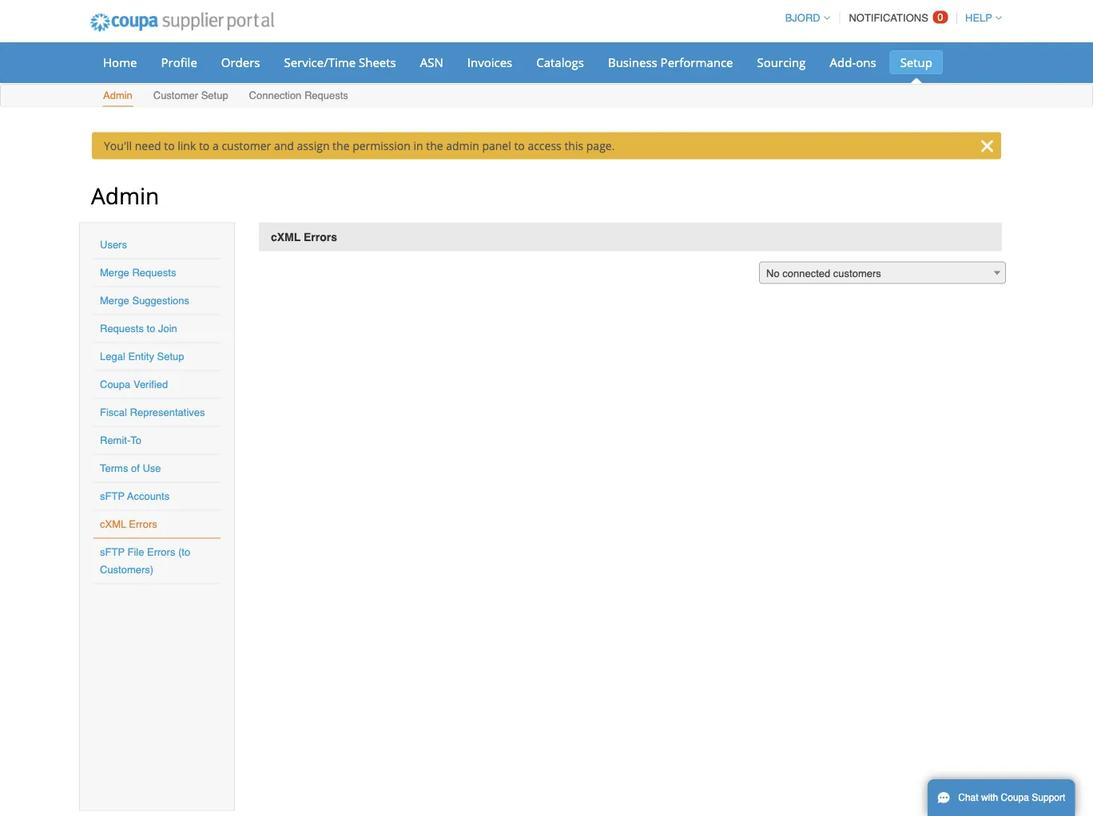 Task type: locate. For each thing, give the bounding box(es) containing it.
setup right customer
[[201, 90, 228, 102]]

1 the from the left
[[333, 138, 350, 153]]

merge for merge suggestions
[[100, 295, 129, 307]]

0 vertical spatial merge
[[100, 267, 129, 279]]

1 horizontal spatial cxml errors
[[271, 231, 337, 243]]

admin
[[103, 90, 133, 102], [91, 180, 159, 211]]

notifications 0
[[849, 11, 944, 24]]

chat
[[959, 793, 979, 804]]

the
[[333, 138, 350, 153], [426, 138, 443, 153]]

sftp inside sftp file errors (to customers)
[[100, 547, 125, 559]]

profile link
[[151, 50, 208, 74]]

requests to join link
[[100, 323, 177, 335]]

0 vertical spatial sftp
[[100, 491, 125, 503]]

0 vertical spatial coupa
[[100, 379, 131, 391]]

2 vertical spatial setup
[[157, 351, 184, 363]]

merge suggestions link
[[100, 295, 189, 307]]

requests up legal
[[100, 323, 144, 335]]

business performance link
[[598, 50, 744, 74]]

terms of use link
[[100, 463, 161, 475]]

1 horizontal spatial coupa
[[1001, 793, 1029, 804]]

sftp up customers)
[[100, 547, 125, 559]]

remit-to link
[[100, 435, 141, 447]]

customers)
[[100, 564, 154, 576]]

1 merge from the top
[[100, 267, 129, 279]]

1 horizontal spatial the
[[426, 138, 443, 153]]

add-ons
[[830, 54, 876, 70]]

link
[[178, 138, 196, 153]]

admin
[[446, 138, 479, 153]]

0 horizontal spatial cxml errors
[[100, 519, 157, 531]]

2 vertical spatial requests
[[100, 323, 144, 335]]

terms
[[100, 463, 128, 475]]

bjord link
[[778, 12, 830, 24]]

no
[[766, 268, 780, 280]]

to left a at the left of page
[[199, 138, 210, 153]]

connected
[[783, 268, 831, 280]]

errors
[[304, 231, 337, 243], [129, 519, 157, 531], [147, 547, 175, 559]]

1 vertical spatial cxml errors
[[100, 519, 157, 531]]

use
[[143, 463, 161, 475]]

navigation containing notifications 0
[[778, 2, 1002, 34]]

remit-to
[[100, 435, 141, 447]]

entity
[[128, 351, 154, 363]]

catalogs link
[[526, 50, 595, 74]]

profile
[[161, 54, 197, 70]]

performance
[[661, 54, 733, 70]]

0 vertical spatial cxml errors
[[271, 231, 337, 243]]

0 vertical spatial setup
[[900, 54, 933, 70]]

legal entity setup link
[[100, 351, 184, 363]]

1 vertical spatial sftp
[[100, 547, 125, 559]]

setup
[[900, 54, 933, 70], [201, 90, 228, 102], [157, 351, 184, 363]]

and
[[274, 138, 294, 153]]

to left link
[[164, 138, 175, 153]]

1 vertical spatial setup
[[201, 90, 228, 102]]

legal
[[100, 351, 125, 363]]

setup down notifications 0
[[900, 54, 933, 70]]

coupa
[[100, 379, 131, 391], [1001, 793, 1029, 804]]

2 horizontal spatial setup
[[900, 54, 933, 70]]

connection requests link
[[248, 86, 349, 107]]

2 sftp from the top
[[100, 547, 125, 559]]

requests to join
[[100, 323, 177, 335]]

to
[[164, 138, 175, 153], [199, 138, 210, 153], [514, 138, 525, 153], [147, 323, 155, 335]]

this
[[565, 138, 584, 153]]

sftp accounts
[[100, 491, 170, 503]]

0 horizontal spatial cxml
[[100, 519, 126, 531]]

0 vertical spatial admin
[[103, 90, 133, 102]]

of
[[131, 463, 140, 475]]

merge
[[100, 267, 129, 279], [100, 295, 129, 307]]

setup down join
[[157, 351, 184, 363]]

the right the assign
[[333, 138, 350, 153]]

legal entity setup
[[100, 351, 184, 363]]

requests up suggestions
[[132, 267, 176, 279]]

service/time sheets
[[284, 54, 396, 70]]

to left join
[[147, 323, 155, 335]]

2 merge from the top
[[100, 295, 129, 307]]

1 vertical spatial merge
[[100, 295, 129, 307]]

admin down you'll
[[91, 180, 159, 211]]

with
[[981, 793, 998, 804]]

2 vertical spatial errors
[[147, 547, 175, 559]]

requests for connection requests
[[304, 90, 348, 102]]

customers
[[833, 268, 881, 280]]

orders
[[221, 54, 260, 70]]

users link
[[100, 239, 127, 251]]

a
[[213, 138, 219, 153]]

0 vertical spatial errors
[[304, 231, 337, 243]]

notifications
[[849, 12, 929, 24]]

sourcing link
[[747, 50, 816, 74]]

merge down users
[[100, 267, 129, 279]]

merge down merge requests
[[100, 295, 129, 307]]

admin down the home link
[[103, 90, 133, 102]]

the right in
[[426, 138, 443, 153]]

merge requests
[[100, 267, 176, 279]]

coupa right with
[[1001, 793, 1029, 804]]

access
[[528, 138, 562, 153]]

admin link
[[102, 86, 133, 107]]

requests down service/time
[[304, 90, 348, 102]]

no connected customers
[[766, 268, 881, 280]]

suggestions
[[132, 295, 189, 307]]

terms of use
[[100, 463, 161, 475]]

sftp
[[100, 491, 125, 503], [100, 547, 125, 559]]

cxml errors link
[[100, 519, 157, 531]]

sftp file errors (to customers) link
[[100, 547, 190, 576]]

cxml errors
[[271, 231, 337, 243], [100, 519, 157, 531]]

0 vertical spatial requests
[[304, 90, 348, 102]]

sftp down terms
[[100, 491, 125, 503]]

chat with coupa support
[[959, 793, 1066, 804]]

coupa up fiscal
[[100, 379, 131, 391]]

need
[[135, 138, 161, 153]]

0 vertical spatial cxml
[[271, 231, 301, 243]]

join
[[158, 323, 177, 335]]

sftp for sftp accounts
[[100, 491, 125, 503]]

0 horizontal spatial the
[[333, 138, 350, 153]]

sftp for sftp file errors (to customers)
[[100, 547, 125, 559]]

1 sftp from the top
[[100, 491, 125, 503]]

1 vertical spatial coupa
[[1001, 793, 1029, 804]]

1 vertical spatial requests
[[132, 267, 176, 279]]

errors inside sftp file errors (to customers)
[[147, 547, 175, 559]]

orders link
[[211, 50, 271, 74]]

1 vertical spatial cxml
[[100, 519, 126, 531]]

navigation
[[778, 2, 1002, 34]]

customer setup
[[153, 90, 228, 102]]

verified
[[133, 379, 168, 391]]

remit-
[[100, 435, 131, 447]]

help
[[966, 12, 993, 24]]



Task type: describe. For each thing, give the bounding box(es) containing it.
merge requests link
[[100, 267, 176, 279]]

1 horizontal spatial setup
[[201, 90, 228, 102]]

asn
[[420, 54, 443, 70]]

coupa verified
[[100, 379, 168, 391]]

sftp accounts link
[[100, 491, 170, 503]]

catalogs
[[536, 54, 584, 70]]

service/time sheets link
[[274, 50, 407, 74]]

sourcing
[[757, 54, 806, 70]]

invoices link
[[457, 50, 523, 74]]

assign
[[297, 138, 330, 153]]

customer
[[222, 138, 271, 153]]

in
[[414, 138, 423, 153]]

permission
[[353, 138, 411, 153]]

business
[[608, 54, 658, 70]]

ons
[[856, 54, 876, 70]]

add-ons link
[[820, 50, 887, 74]]

bjord
[[785, 12, 821, 24]]

No connected customers field
[[759, 262, 1006, 285]]

asn link
[[410, 50, 454, 74]]

home link
[[93, 50, 147, 74]]

coupa inside chat with coupa support button
[[1001, 793, 1029, 804]]

merge for merge requests
[[100, 267, 129, 279]]

(to
[[178, 547, 190, 559]]

service/time
[[284, 54, 356, 70]]

merge suggestions
[[100, 295, 189, 307]]

business performance
[[608, 54, 733, 70]]

you'll
[[104, 138, 132, 153]]

accounts
[[127, 491, 170, 503]]

to right panel
[[514, 138, 525, 153]]

sheets
[[359, 54, 396, 70]]

2 the from the left
[[426, 138, 443, 153]]

connection
[[249, 90, 302, 102]]

file
[[127, 547, 144, 559]]

1 horizontal spatial cxml
[[271, 231, 301, 243]]

invoices
[[467, 54, 513, 70]]

fiscal representatives
[[100, 407, 205, 419]]

coupa supplier portal image
[[79, 2, 285, 42]]

you'll need to link to a customer and assign the permission in the admin panel to access this page.
[[104, 138, 615, 153]]

0 horizontal spatial coupa
[[100, 379, 131, 391]]

home
[[103, 54, 137, 70]]

fiscal representatives link
[[100, 407, 205, 419]]

1 vertical spatial errors
[[129, 519, 157, 531]]

page.
[[586, 138, 615, 153]]

1 vertical spatial admin
[[91, 180, 159, 211]]

0 horizontal spatial setup
[[157, 351, 184, 363]]

support
[[1032, 793, 1066, 804]]

fiscal
[[100, 407, 127, 419]]

users
[[100, 239, 127, 251]]

representatives
[[130, 407, 205, 419]]

add-
[[830, 54, 856, 70]]

0
[[938, 11, 944, 23]]

setup link
[[890, 50, 943, 74]]

help link
[[958, 12, 1002, 24]]

to
[[130, 435, 141, 447]]

panel
[[482, 138, 511, 153]]

coupa verified link
[[100, 379, 168, 391]]

sftp file errors (to customers)
[[100, 547, 190, 576]]

customer
[[153, 90, 198, 102]]

customer setup link
[[152, 86, 229, 107]]

connection requests
[[249, 90, 348, 102]]

No connected customers text field
[[760, 263, 1005, 285]]

requests for merge requests
[[132, 267, 176, 279]]

chat with coupa support button
[[928, 780, 1075, 817]]



Task type: vqa. For each thing, say whether or not it's contained in the screenshot.
the top information
no



